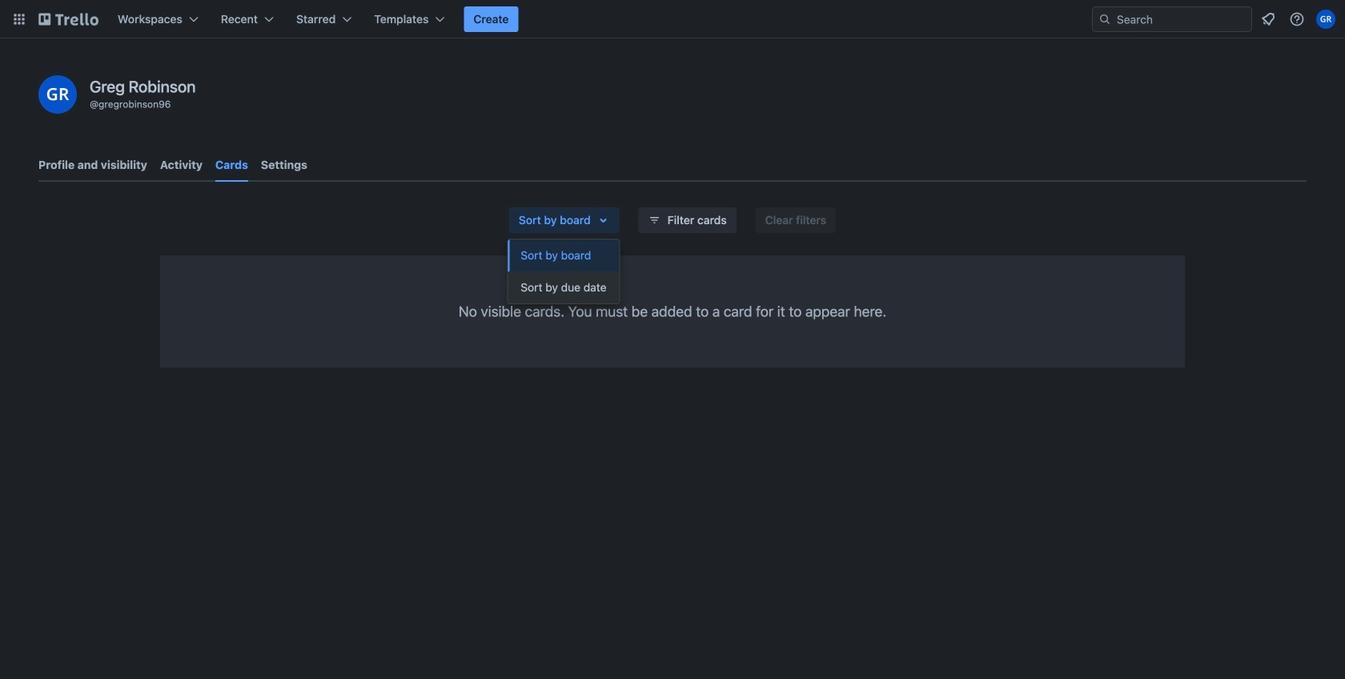 Task type: describe. For each thing, give the bounding box(es) containing it.
Search field
[[1112, 8, 1252, 30]]

primary element
[[0, 0, 1346, 38]]

open information menu image
[[1290, 11, 1306, 27]]

back to home image
[[38, 6, 99, 32]]

greg robinson (gregrobinson96) image
[[1317, 10, 1336, 29]]

greg robinson (gregrobinson96) image
[[38, 75, 77, 114]]



Task type: locate. For each thing, give the bounding box(es) containing it.
search image
[[1099, 13, 1112, 26]]

0 notifications image
[[1259, 10, 1279, 29]]

menu
[[508, 240, 620, 304]]



Task type: vqa. For each thing, say whether or not it's contained in the screenshot.
"Primary" "ELEMENT"
yes



